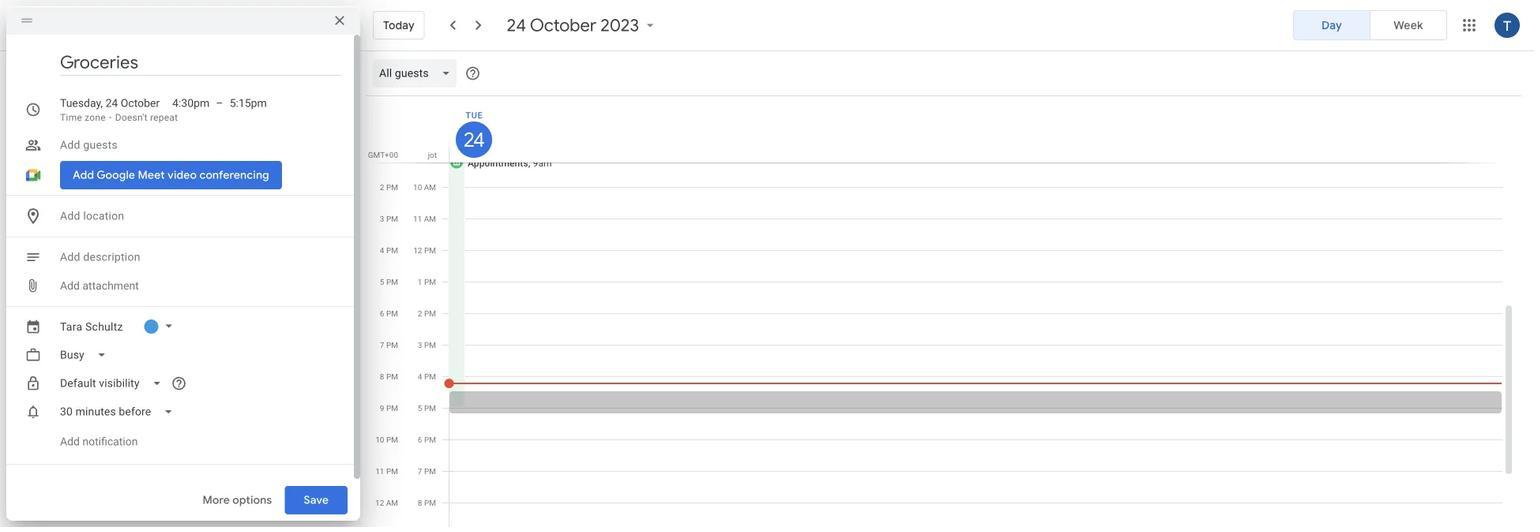 Task type: locate. For each thing, give the bounding box(es) containing it.
10 for 10 pm
[[376, 435, 384, 445]]

2 pm
[[380, 183, 398, 192], [418, 309, 436, 319]]

0 horizontal spatial 8 pm
[[380, 372, 398, 382]]

2 pm down gmt+00
[[380, 183, 398, 192]]

12 down 11 pm
[[375, 499, 384, 508]]

12 up 1
[[414, 246, 422, 255]]

october
[[530, 14, 597, 36], [121, 97, 160, 110]]

1 horizontal spatial 2
[[418, 309, 422, 319]]

add up add attachment
[[60, 251, 80, 264]]

1 add from the top
[[60, 139, 80, 152]]

4 add from the top
[[60, 280, 80, 293]]

3 pm down 1 pm
[[418, 341, 436, 350]]

1 vertical spatial 8
[[418, 499, 422, 508]]

0 horizontal spatial 3
[[380, 214, 384, 224]]

9am
[[533, 158, 552, 169]]

4:30pm – 5:15pm
[[172, 97, 267, 110]]

0 vertical spatial 3 pm
[[380, 214, 398, 224]]

1 pm
[[418, 277, 436, 287]]

1 vertical spatial 10
[[376, 435, 384, 445]]

0 horizontal spatial 24
[[106, 97, 118, 110]]

12 for 12 pm
[[414, 246, 422, 255]]

1 horizontal spatial 3
[[418, 341, 422, 350]]

am up '12 pm'
[[424, 214, 436, 224]]

0 horizontal spatial 3 pm
[[380, 214, 398, 224]]

24
[[507, 14, 527, 36], [106, 97, 118, 110], [463, 128, 483, 152]]

0 horizontal spatial 4 pm
[[380, 246, 398, 255]]

1 vertical spatial 12
[[375, 499, 384, 508]]

0 horizontal spatial october
[[121, 97, 160, 110]]

add notification button
[[54, 424, 144, 462]]

0 vertical spatial 7
[[380, 341, 384, 350]]

0 vertical spatial 4 pm
[[380, 246, 398, 255]]

24 october 2023 button
[[501, 14, 665, 36]]

0 horizontal spatial 11
[[376, 467, 384, 477]]

10 down 9
[[376, 435, 384, 445]]

add for add attachment
[[60, 280, 80, 293]]

add inside "button"
[[60, 280, 80, 293]]

2 horizontal spatial 24
[[507, 14, 527, 36]]

add left the location
[[60, 210, 80, 223]]

2 vertical spatial 24
[[463, 128, 483, 152]]

8 pm
[[380, 372, 398, 382], [418, 499, 436, 508]]

8
[[380, 372, 384, 382], [418, 499, 422, 508]]

0 vertical spatial 11
[[413, 214, 422, 224]]

0 vertical spatial 24
[[507, 14, 527, 36]]

5
[[380, 277, 384, 287], [418, 404, 422, 413]]

1 horizontal spatial 3 pm
[[418, 341, 436, 350]]

0 vertical spatial 3
[[380, 214, 384, 224]]

add guests button
[[54, 131, 341, 160]]

Add title text field
[[60, 51, 341, 74]]

10 up 11 am
[[413, 183, 422, 192]]

0 vertical spatial 4
[[380, 246, 384, 255]]

6
[[380, 309, 384, 319], [418, 435, 422, 445]]

description
[[83, 251, 140, 264]]

1 vertical spatial 7
[[418, 467, 422, 477]]

0 horizontal spatial 2 pm
[[380, 183, 398, 192]]

october left 2023
[[530, 14, 597, 36]]

today
[[383, 18, 415, 32]]

3 left 11 am
[[380, 214, 384, 224]]

5 pm right 9 pm in the bottom of the page
[[418, 404, 436, 413]]

0 horizontal spatial 7 pm
[[380, 341, 398, 350]]

1 horizontal spatial 5 pm
[[418, 404, 436, 413]]

1
[[418, 277, 422, 287]]

2 add from the top
[[60, 210, 80, 223]]

add location button
[[54, 202, 341, 231]]

today button
[[373, 6, 425, 44]]

1 horizontal spatial 6 pm
[[418, 435, 436, 445]]

0 vertical spatial 2 pm
[[380, 183, 398, 192]]

7 pm
[[380, 341, 398, 350], [418, 467, 436, 477]]

7 right 11 pm
[[418, 467, 422, 477]]

1 vertical spatial 6
[[418, 435, 422, 445]]

1 horizontal spatial 10
[[413, 183, 422, 192]]

2
[[380, 183, 384, 192], [418, 309, 422, 319]]

add description button
[[54, 243, 341, 272]]

add inside button
[[60, 436, 80, 449]]

1 vertical spatial 11
[[376, 467, 384, 477]]

0 vertical spatial 6 pm
[[380, 309, 398, 319]]

0 horizontal spatial 4
[[380, 246, 384, 255]]

0 vertical spatial am
[[424, 183, 436, 192]]

tara schultz
[[60, 320, 123, 334]]

10
[[413, 183, 422, 192], [376, 435, 384, 445]]

1 vertical spatial october
[[121, 97, 160, 110]]

add location
[[60, 210, 124, 223]]

None field
[[373, 59, 464, 88], [54, 341, 119, 370], [54, 370, 174, 398], [54, 398, 186, 427], [373, 59, 464, 88], [54, 341, 119, 370], [54, 370, 174, 398], [54, 398, 186, 427]]

1 vertical spatial 8 pm
[[418, 499, 436, 508]]

11 for 11 am
[[413, 214, 422, 224]]

6 pm
[[380, 309, 398, 319], [418, 435, 436, 445]]

2 vertical spatial am
[[386, 499, 398, 508]]

0 vertical spatial 10
[[413, 183, 422, 192]]

3 add from the top
[[60, 251, 80, 264]]

3 pm left 11 am
[[380, 214, 398, 224]]

0 vertical spatial 2
[[380, 183, 384, 192]]

add attachment button
[[54, 272, 145, 300]]

0 horizontal spatial 2
[[380, 183, 384, 192]]

2 pm down 1 pm
[[418, 309, 436, 319]]

11
[[413, 214, 422, 224], [376, 467, 384, 477]]

1 horizontal spatial 4
[[418, 372, 422, 382]]

add
[[60, 139, 80, 152], [60, 210, 80, 223], [60, 251, 80, 264], [60, 280, 80, 293], [60, 436, 80, 449]]

5 right 9 pm in the bottom of the page
[[418, 404, 422, 413]]

0 vertical spatial 8
[[380, 372, 384, 382]]

4 pm
[[380, 246, 398, 255], [418, 372, 436, 382]]

3
[[380, 214, 384, 224], [418, 341, 422, 350]]

tuesday, 24 october
[[60, 97, 160, 110]]

12 am
[[375, 499, 398, 508]]

1 vertical spatial 5
[[418, 404, 422, 413]]

24 inside tue 24
[[463, 128, 483, 152]]

add guests
[[60, 139, 118, 152]]

0 horizontal spatial 10
[[376, 435, 384, 445]]

1 vertical spatial 7 pm
[[418, 467, 436, 477]]

1 vertical spatial 3 pm
[[418, 341, 436, 350]]

location
[[83, 210, 124, 223]]

12 pm
[[414, 246, 436, 255]]

1 vertical spatial 3
[[418, 341, 422, 350]]

am down 11 pm
[[386, 499, 398, 508]]

0 horizontal spatial 6
[[380, 309, 384, 319]]

5 left 1
[[380, 277, 384, 287]]

am for 10 am
[[424, 183, 436, 192]]

1 horizontal spatial 11
[[413, 214, 422, 224]]

add left the notification
[[60, 436, 80, 449]]

1 vertical spatial 2 pm
[[418, 309, 436, 319]]

0 vertical spatial 5
[[380, 277, 384, 287]]

pm
[[386, 183, 398, 192], [386, 214, 398, 224], [386, 246, 398, 255], [424, 246, 436, 255], [386, 277, 398, 287], [424, 277, 436, 287], [386, 309, 398, 319], [424, 309, 436, 319], [386, 341, 398, 350], [424, 341, 436, 350], [386, 372, 398, 382], [424, 372, 436, 382], [386, 404, 398, 413], [424, 404, 436, 413], [386, 435, 398, 445], [424, 435, 436, 445], [386, 467, 398, 477], [424, 467, 436, 477], [424, 499, 436, 508]]

option group
[[1294, 10, 1448, 40]]

1 horizontal spatial october
[[530, 14, 597, 36]]

1 vertical spatial 24
[[106, 97, 118, 110]]

4
[[380, 246, 384, 255], [418, 372, 422, 382]]

11 down 10 am
[[413, 214, 422, 224]]

12
[[414, 246, 422, 255], [375, 499, 384, 508]]

7 pm up 9 pm in the bottom of the page
[[380, 341, 398, 350]]

2 down gmt+00
[[380, 183, 384, 192]]

0 horizontal spatial 12
[[375, 499, 384, 508]]

11 up 12 am
[[376, 467, 384, 477]]

5 pm
[[380, 277, 398, 287], [418, 404, 436, 413]]

10 for 10 am
[[413, 183, 422, 192]]

3 pm
[[380, 214, 398, 224], [418, 341, 436, 350]]

1 vertical spatial 4 pm
[[418, 372, 436, 382]]

0 horizontal spatial 5 pm
[[380, 277, 398, 287]]

24 column header
[[449, 96, 1503, 163]]

time zone
[[60, 112, 106, 123]]

8 up 9
[[380, 372, 384, 382]]

7 pm right 11 pm
[[418, 467, 436, 477]]

1 horizontal spatial 12
[[414, 246, 422, 255]]

1 horizontal spatial 7
[[418, 467, 422, 477]]

7 up 9
[[380, 341, 384, 350]]

8 pm up 9 pm in the bottom of the page
[[380, 372, 398, 382]]

add down time
[[60, 139, 80, 152]]

–
[[216, 97, 223, 110]]

1 vertical spatial am
[[424, 214, 436, 224]]

0 horizontal spatial 8
[[380, 372, 384, 382]]

8 pm right 12 am
[[418, 499, 436, 508]]

tue 24
[[463, 110, 483, 152]]

8 right 12 am
[[418, 499, 422, 508]]

am
[[424, 183, 436, 192], [424, 214, 436, 224], [386, 499, 398, 508]]

october up doesn't repeat on the left
[[121, 97, 160, 110]]

1 horizontal spatial 8 pm
[[418, 499, 436, 508]]

5 pm left 1
[[380, 277, 398, 287]]

day
[[1322, 18, 1343, 32]]

3 down 1
[[418, 341, 422, 350]]

attachment
[[82, 280, 139, 293]]

12 for 12 am
[[375, 499, 384, 508]]

am up 11 am
[[424, 183, 436, 192]]

1 horizontal spatial 24
[[463, 128, 483, 152]]

7
[[380, 341, 384, 350], [418, 467, 422, 477]]

24 october 2023
[[507, 14, 640, 36]]

0 vertical spatial 5 pm
[[380, 277, 398, 287]]

appointments
[[468, 158, 529, 169]]

0 vertical spatial 12
[[414, 246, 422, 255]]

5 add from the top
[[60, 436, 80, 449]]

2 down 1
[[418, 309, 422, 319]]

tue
[[466, 110, 483, 120]]

add left attachment
[[60, 280, 80, 293]]

1 horizontal spatial 4 pm
[[418, 372, 436, 382]]



Task type: describe. For each thing, give the bounding box(es) containing it.
doesn't repeat
[[115, 112, 178, 123]]

11 for 11 pm
[[376, 467, 384, 477]]

add description
[[60, 251, 140, 264]]

1 horizontal spatial 7 pm
[[418, 467, 436, 477]]

gmt+00
[[368, 150, 398, 160]]

5:15pm
[[230, 97, 267, 110]]

0 horizontal spatial 5
[[380, 277, 384, 287]]

4:30pm
[[172, 97, 210, 110]]

add for add notification
[[60, 436, 80, 449]]

schultz
[[85, 320, 123, 334]]

9 pm
[[380, 404, 398, 413]]

11 am
[[413, 214, 436, 224]]

option group containing day
[[1294, 10, 1448, 40]]

time
[[60, 112, 82, 123]]

to element
[[216, 96, 223, 111]]

0 horizontal spatial 7
[[380, 341, 384, 350]]

2023
[[601, 14, 640, 36]]

24 for tuesday, 24 october
[[106, 97, 118, 110]]

1 vertical spatial 6 pm
[[418, 435, 436, 445]]

tuesday, 24 october, today element
[[456, 122, 492, 158]]

24 for tue 24
[[463, 128, 483, 152]]

11 pm
[[376, 467, 398, 477]]

Week radio
[[1370, 10, 1448, 40]]

notification
[[82, 436, 138, 449]]

10 am
[[413, 183, 436, 192]]

tuesday,
[[60, 97, 103, 110]]

1 vertical spatial 2
[[418, 309, 422, 319]]

am for 11 am
[[424, 214, 436, 224]]

zone
[[85, 112, 106, 123]]

0 vertical spatial october
[[530, 14, 597, 36]]

repeat
[[150, 112, 178, 123]]

1 vertical spatial 5 pm
[[418, 404, 436, 413]]

add notification
[[60, 436, 138, 449]]

1 vertical spatial 4
[[418, 372, 422, 382]]

9
[[380, 404, 384, 413]]

1 horizontal spatial 6
[[418, 435, 422, 445]]

guests
[[83, 139, 118, 152]]

add for add description
[[60, 251, 80, 264]]

week
[[1394, 18, 1424, 32]]

tara
[[60, 320, 82, 334]]

10 pm
[[376, 435, 398, 445]]

0 vertical spatial 8 pm
[[380, 372, 398, 382]]

doesn't
[[115, 112, 148, 123]]

appointments , 9am
[[468, 158, 552, 169]]

0 vertical spatial 6
[[380, 309, 384, 319]]

1 horizontal spatial 5
[[418, 404, 422, 413]]

add for add location
[[60, 210, 80, 223]]

0 horizontal spatial 6 pm
[[380, 309, 398, 319]]

24 grid
[[367, 96, 1516, 528]]

1 horizontal spatial 8
[[418, 499, 422, 508]]

0 vertical spatial 7 pm
[[380, 341, 398, 350]]

add attachment
[[60, 280, 139, 293]]

Day radio
[[1294, 10, 1371, 40]]

1 horizontal spatial 2 pm
[[418, 309, 436, 319]]

jot
[[428, 150, 437, 160]]

add for add guests
[[60, 139, 80, 152]]

am for 12 am
[[386, 499, 398, 508]]

,
[[529, 158, 531, 169]]



Task type: vqa. For each thing, say whether or not it's contained in the screenshot.
Heading inside the calendar element
no



